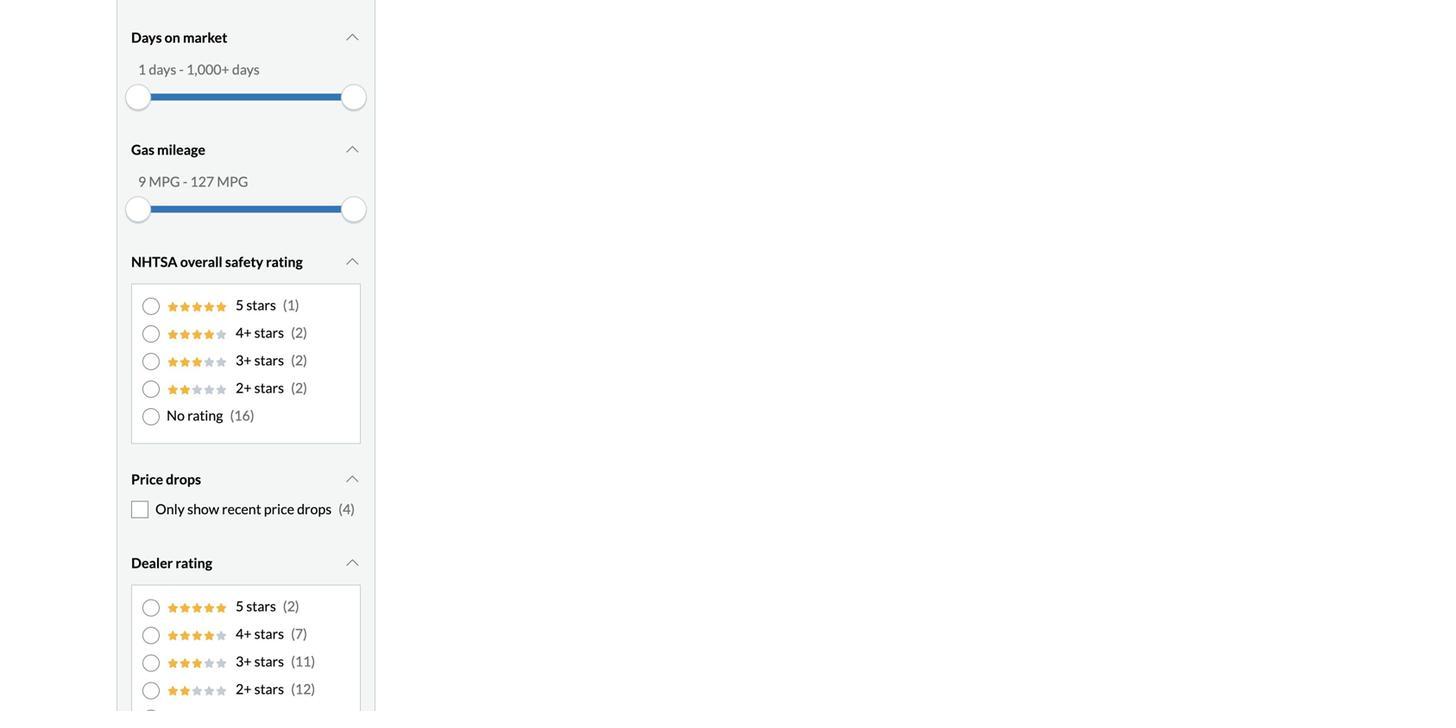 Task type: describe. For each thing, give the bounding box(es) containing it.
show
[[187, 501, 219, 517]]

(4)
[[339, 501, 355, 517]]

price drops
[[131, 471, 201, 488]]

3+ for (2)
[[236, 352, 252, 368]]

(2) for 5 stars
[[283, 598, 299, 615]]

1 vertical spatial drops
[[297, 501, 332, 517]]

chevron down image for dealer rating
[[344, 556, 361, 570]]

2+ for (2)
[[236, 379, 252, 396]]

days on market
[[131, 29, 227, 46]]

nhtsa overall safety rating button
[[131, 240, 361, 283]]

3+ for (11)
[[236, 653, 252, 670]]

3+ stars for (11)
[[236, 653, 284, 670]]

4+ stars for (2)
[[236, 625, 284, 642]]

recent
[[222, 501, 261, 517]]

2 mpg from the left
[[217, 173, 248, 190]]

(2) for 4+ stars
[[291, 324, 307, 341]]

(2) for 2+ stars
[[291, 379, 307, 396]]

127
[[190, 173, 214, 190]]

price
[[131, 471, 163, 488]]

rating inside dropdown button
[[266, 253, 303, 270]]

market
[[183, 29, 227, 46]]

nhtsa overall safety rating
[[131, 253, 303, 270]]

nhtsa
[[131, 253, 178, 270]]

safety
[[225, 253, 263, 270]]

(16)
[[230, 407, 254, 424]]

days
[[131, 29, 162, 46]]

1
[[138, 61, 146, 77]]

no
[[167, 407, 185, 424]]

(2) for 3+ stars
[[291, 352, 307, 368]]

5 for overall
[[236, 296, 244, 313]]

chevron down image for nhtsa overall safety rating
[[344, 255, 361, 269]]

days on market button
[[131, 16, 361, 59]]

no rating (16)
[[167, 407, 254, 424]]

2+ for (12)
[[236, 681, 252, 698]]

gas mileage button
[[131, 128, 361, 171]]

mileage
[[157, 141, 205, 158]]

gas
[[131, 141, 154, 158]]

2+ stars for (12)
[[236, 681, 284, 698]]

dealer rating button
[[131, 542, 361, 585]]

dealer
[[131, 555, 173, 572]]



Task type: locate. For each thing, give the bounding box(es) containing it.
4+ stars
[[236, 324, 284, 341], [236, 625, 284, 642]]

0 vertical spatial -
[[179, 61, 184, 77]]

rating
[[266, 253, 303, 270], [187, 407, 223, 424], [176, 555, 212, 572]]

1 vertical spatial rating
[[187, 407, 223, 424]]

1 vertical spatial 2+
[[236, 681, 252, 698]]

drops up only
[[166, 471, 201, 488]]

2 5 stars from the top
[[236, 598, 276, 615]]

1 5 from the top
[[236, 296, 244, 313]]

0 vertical spatial 3+ stars
[[236, 352, 284, 368]]

rating for dealer rating
[[176, 555, 212, 572]]

1 vertical spatial -
[[183, 173, 188, 190]]

5 down dealer rating dropdown button
[[236, 598, 244, 615]]

on
[[165, 29, 180, 46]]

2+ stars left (12)
[[236, 681, 284, 698]]

chevron down image inside the price drops dropdown button
[[344, 473, 361, 486]]

(12)
[[291, 681, 315, 698]]

5 stars for (1)
[[236, 296, 276, 313]]

5
[[236, 296, 244, 313], [236, 598, 244, 615]]

price
[[264, 501, 294, 517]]

1 vertical spatial 4+
[[236, 625, 252, 642]]

3+ left (11)
[[236, 653, 252, 670]]

(7)
[[291, 625, 307, 642]]

0 horizontal spatial days
[[149, 61, 176, 77]]

chevron down image inside dealer rating dropdown button
[[344, 556, 361, 570]]

1 horizontal spatial mpg
[[217, 173, 248, 190]]

1 vertical spatial 5 stars
[[236, 598, 276, 615]]

1 vertical spatial 5
[[236, 598, 244, 615]]

3+
[[236, 352, 252, 368], [236, 653, 252, 670]]

days down days on market dropdown button at the top left of page
[[232, 61, 260, 77]]

3+ stars up (16)
[[236, 352, 284, 368]]

2 2+ from the top
[[236, 681, 252, 698]]

2 3+ stars from the top
[[236, 653, 284, 670]]

rating right dealer
[[176, 555, 212, 572]]

1 3+ from the top
[[236, 352, 252, 368]]

(11)
[[291, 653, 315, 670]]

- left 127
[[183, 173, 188, 190]]

rating for no rating (16)
[[187, 407, 223, 424]]

1,000+
[[187, 61, 230, 77]]

chevron down image
[[344, 143, 361, 156]]

1 3+ stars from the top
[[236, 352, 284, 368]]

0 vertical spatial drops
[[166, 471, 201, 488]]

(2)
[[291, 324, 307, 341], [291, 352, 307, 368], [291, 379, 307, 396], [283, 598, 299, 615]]

1 vertical spatial 2+ stars
[[236, 681, 284, 698]]

drops
[[166, 471, 201, 488], [297, 501, 332, 517]]

2 days from the left
[[232, 61, 260, 77]]

chevron down image for days on market
[[344, 30, 361, 44]]

rating right no
[[187, 407, 223, 424]]

only
[[155, 501, 185, 517]]

1 vertical spatial 4+ stars
[[236, 625, 284, 642]]

3+ up (16)
[[236, 352, 252, 368]]

2 vertical spatial rating
[[176, 555, 212, 572]]

1 2+ from the top
[[236, 379, 252, 396]]

4+ left (7)
[[236, 625, 252, 642]]

drops inside dropdown button
[[166, 471, 201, 488]]

1 vertical spatial 3+
[[236, 653, 252, 670]]

chevron down image for price drops
[[344, 473, 361, 486]]

(1)
[[283, 296, 299, 313]]

1 4+ stars from the top
[[236, 324, 284, 341]]

1 days - 1,000+ days
[[138, 61, 260, 77]]

2 2+ stars from the top
[[236, 681, 284, 698]]

2+ left (12)
[[236, 681, 252, 698]]

4 chevron down image from the top
[[344, 556, 361, 570]]

0 horizontal spatial mpg
[[149, 173, 180, 190]]

1 4+ from the top
[[236, 324, 252, 341]]

5 for rating
[[236, 598, 244, 615]]

5 stars down dealer rating dropdown button
[[236, 598, 276, 615]]

1 horizontal spatial days
[[232, 61, 260, 77]]

1 mpg from the left
[[149, 173, 180, 190]]

rating inside dropdown button
[[176, 555, 212, 572]]

2 4+ from the top
[[236, 625, 252, 642]]

- left the 1,000+
[[179, 61, 184, 77]]

3+ stars
[[236, 352, 284, 368], [236, 653, 284, 670]]

dealer rating
[[131, 555, 212, 572]]

2 3+ from the top
[[236, 653, 252, 670]]

4+ stars left (7)
[[236, 625, 284, 642]]

-
[[179, 61, 184, 77], [183, 173, 188, 190]]

2+ stars
[[236, 379, 284, 396], [236, 681, 284, 698]]

mpg right 127
[[217, 173, 248, 190]]

0 vertical spatial rating
[[266, 253, 303, 270]]

2 4+ stars from the top
[[236, 625, 284, 642]]

0 vertical spatial 2+
[[236, 379, 252, 396]]

2 5 from the top
[[236, 598, 244, 615]]

- for mpg
[[183, 173, 188, 190]]

gas mileage
[[131, 141, 205, 158]]

2+ up (16)
[[236, 379, 252, 396]]

1 chevron down image from the top
[[344, 30, 361, 44]]

overall
[[180, 253, 223, 270]]

0 vertical spatial 5
[[236, 296, 244, 313]]

4+ for (1)
[[236, 324, 252, 341]]

1 5 stars from the top
[[236, 296, 276, 313]]

0 vertical spatial 4+
[[236, 324, 252, 341]]

0 vertical spatial 5 stars
[[236, 296, 276, 313]]

2+ stars for (2)
[[236, 379, 284, 396]]

price drops button
[[131, 458, 361, 501]]

stars
[[246, 296, 276, 313], [254, 324, 284, 341], [254, 352, 284, 368], [254, 379, 284, 396], [246, 598, 276, 615], [254, 625, 284, 642], [254, 653, 284, 670], [254, 681, 284, 698]]

5 stars
[[236, 296, 276, 313], [236, 598, 276, 615]]

rating right safety
[[266, 253, 303, 270]]

4+ stars for (1)
[[236, 324, 284, 341]]

0 vertical spatial 3+
[[236, 352, 252, 368]]

0 horizontal spatial drops
[[166, 471, 201, 488]]

drops left the (4)
[[297, 501, 332, 517]]

2+ stars up (16)
[[236, 379, 284, 396]]

5 stars left (1)
[[236, 296, 276, 313]]

4+ stars down (1)
[[236, 324, 284, 341]]

1 days from the left
[[149, 61, 176, 77]]

only show recent price drops (4)
[[155, 501, 355, 517]]

mpg right 9
[[149, 173, 180, 190]]

5 down safety
[[236, 296, 244, 313]]

- for days
[[179, 61, 184, 77]]

1 horizontal spatial drops
[[297, 501, 332, 517]]

4+ for (2)
[[236, 625, 252, 642]]

chevron down image inside nhtsa overall safety rating dropdown button
[[344, 255, 361, 269]]

mpg
[[149, 173, 180, 190], [217, 173, 248, 190]]

chevron down image
[[344, 30, 361, 44], [344, 255, 361, 269], [344, 473, 361, 486], [344, 556, 361, 570]]

5 stars for (2)
[[236, 598, 276, 615]]

9
[[138, 173, 146, 190]]

days
[[149, 61, 176, 77], [232, 61, 260, 77]]

3 chevron down image from the top
[[344, 473, 361, 486]]

4+ down nhtsa overall safety rating dropdown button
[[236, 324, 252, 341]]

9 mpg - 127 mpg
[[138, 173, 248, 190]]

2 chevron down image from the top
[[344, 255, 361, 269]]

2+
[[236, 379, 252, 396], [236, 681, 252, 698]]

1 2+ stars from the top
[[236, 379, 284, 396]]

1 vertical spatial 3+ stars
[[236, 653, 284, 670]]

chevron down image inside days on market dropdown button
[[344, 30, 361, 44]]

0 vertical spatial 4+ stars
[[236, 324, 284, 341]]

3+ stars for (2)
[[236, 352, 284, 368]]

days right 1
[[149, 61, 176, 77]]

4+
[[236, 324, 252, 341], [236, 625, 252, 642]]

0 vertical spatial 2+ stars
[[236, 379, 284, 396]]

3+ stars left (11)
[[236, 653, 284, 670]]



Task type: vqa. For each thing, say whether or not it's contained in the screenshot.
1st 4+ stars from the bottom of the page
yes



